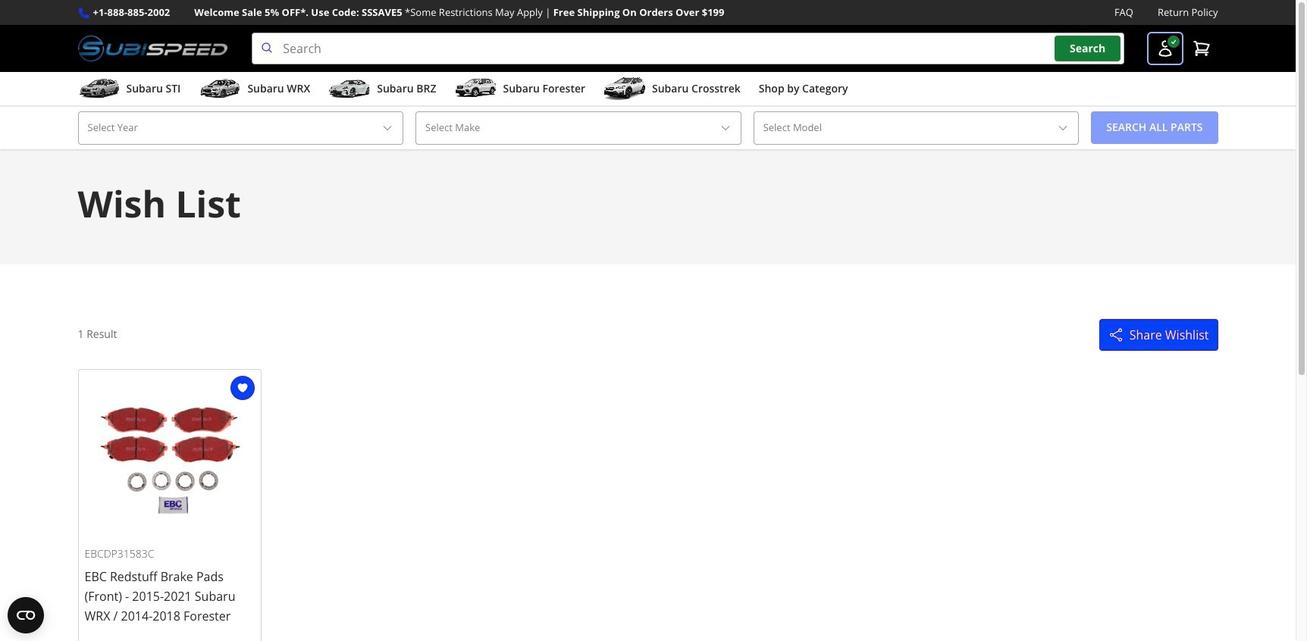 Task type: locate. For each thing, give the bounding box(es) containing it.
a subaru forester thumbnail image image
[[455, 77, 497, 100]]

account image
[[1156, 40, 1174, 58]]

a subaru wrx thumbnail image image
[[199, 77, 241, 100]]

a subaru brz thumbnail image image
[[329, 77, 371, 100]]

Select Model button
[[754, 112, 1079, 145]]

a subaru crosstrek thumbnail image image
[[604, 77, 646, 100]]

default title image
[[85, 376, 255, 546]]

subispeed logo image
[[78, 33, 228, 65]]

a subaru sti thumbnail image image
[[78, 77, 120, 100]]

select year image
[[382, 122, 394, 134]]

select model image
[[1057, 122, 1070, 134]]



Task type: vqa. For each thing, say whether or not it's contained in the screenshot.
"search input" field
yes



Task type: describe. For each thing, give the bounding box(es) containing it.
Select Make button
[[416, 112, 742, 145]]

Select Year button
[[78, 112, 404, 145]]

open widget image
[[8, 598, 44, 634]]

select make image
[[720, 122, 732, 134]]

search input field
[[252, 33, 1124, 65]]



